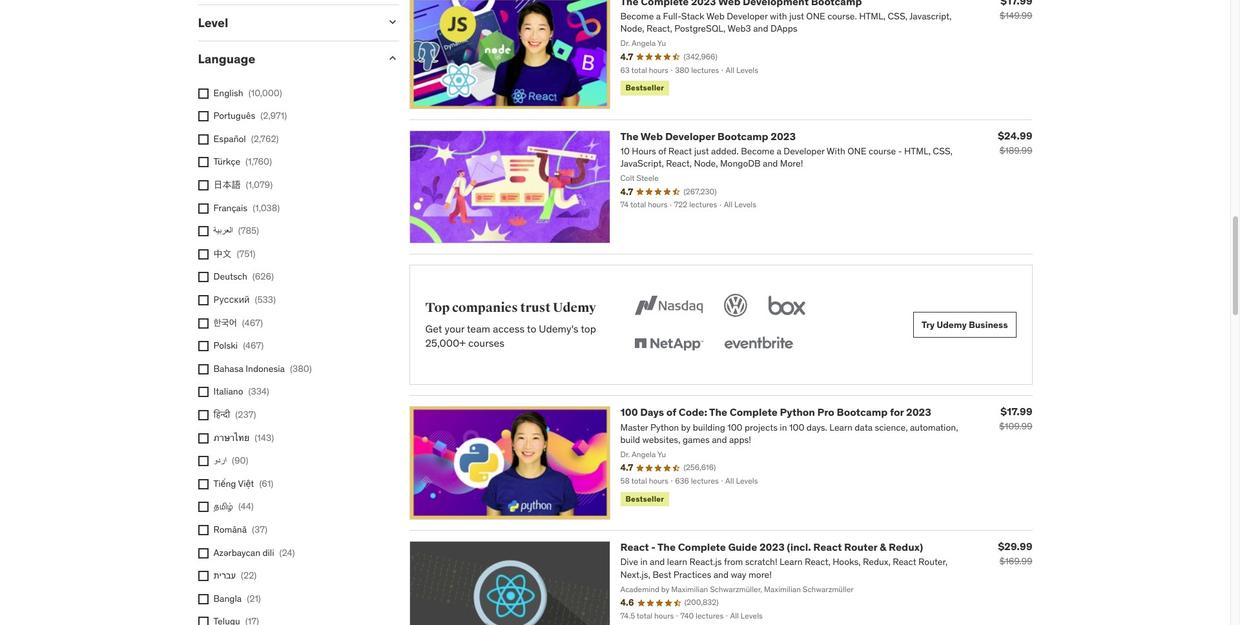Task type: vqa. For each thing, say whether or not it's contained in the screenshot.
Close Course content sidebar image
no



Task type: describe. For each thing, give the bounding box(es) containing it.
اردو
[[213, 455, 227, 466]]

한국어
[[213, 317, 237, 328]]

français (1,038)
[[213, 202, 280, 214]]

italiano (334)
[[213, 386, 269, 397]]

small image for language
[[386, 52, 399, 64]]

bahasa
[[213, 363, 243, 374]]

1 react from the left
[[620, 541, 649, 554]]

indonesia
[[246, 363, 285, 374]]

your
[[445, 322, 465, 335]]

$169.99
[[1000, 556, 1032, 567]]

română
[[213, 524, 247, 535]]

2 vertical spatial 2023
[[760, 541, 785, 554]]

xsmall image for português
[[198, 111, 208, 122]]

xsmall image for اردو
[[198, 456, 208, 466]]

(143)
[[255, 432, 274, 443]]

1 vertical spatial bootcamp
[[837, 406, 888, 419]]

router
[[844, 541, 877, 554]]

‏עברית‏ (22)
[[213, 570, 257, 581]]

தமிழ்
[[213, 501, 233, 512]]

xsmall image for azərbaycan
[[198, 548, 208, 558]]

हिन्दी (237)
[[213, 409, 256, 420]]

days
[[640, 406, 664, 419]]

english
[[213, 87, 243, 99]]

english (10,000)
[[213, 87, 282, 99]]

हिन्दी
[[213, 409, 230, 420]]

100
[[620, 406, 638, 419]]

of
[[666, 406, 676, 419]]

language
[[198, 51, 255, 66]]

xsmall image for ภาษาไทย
[[198, 433, 208, 443]]

română (37)
[[213, 524, 267, 535]]

(90)
[[232, 455, 248, 466]]

(237)
[[235, 409, 256, 420]]

react - the complete guide 2023 (incl. react router & redux)
[[620, 541, 923, 554]]

web
[[641, 130, 663, 142]]

(61)
[[259, 478, 273, 489]]

xsmall image for polski
[[198, 341, 208, 351]]

udemy's
[[539, 322, 578, 335]]

azərbaycan dili (24)
[[213, 547, 295, 558]]

italiano
[[213, 386, 243, 397]]

$189.99
[[1000, 144, 1032, 156]]

xsmall image for bahasa
[[198, 364, 208, 374]]

$29.99
[[998, 540, 1032, 553]]

100 days of code: the complete python pro bootcamp for 2023 link
[[620, 406, 931, 419]]

-
[[651, 541, 656, 554]]

companies
[[452, 300, 518, 316]]

access
[[493, 322, 525, 335]]

xsmall image for 中文
[[198, 249, 208, 260]]

xsmall image for español
[[198, 134, 208, 145]]

(2,762)
[[251, 133, 279, 145]]

ภาษาไทย
[[213, 432, 250, 443]]

türkçe (1,760)
[[213, 156, 272, 168]]

netapp image
[[632, 330, 706, 359]]

bangla (21)
[[213, 593, 261, 604]]

1 vertical spatial 2023
[[906, 406, 931, 419]]

español
[[213, 133, 246, 145]]

&
[[880, 541, 886, 554]]

0 horizontal spatial the
[[620, 130, 639, 142]]

xsmall image for english
[[198, 88, 208, 99]]

(44)
[[238, 501, 254, 512]]

(10,000)
[[248, 87, 282, 99]]

for
[[890, 406, 904, 419]]

get
[[425, 322, 442, 335]]

(37)
[[252, 524, 267, 535]]

team
[[467, 322, 490, 335]]

‏עברית‏
[[213, 570, 236, 581]]

2 react from the left
[[813, 541, 842, 554]]

xsmall image for italiano
[[198, 387, 208, 397]]

ภาษาไทย (143)
[[213, 432, 274, 443]]

2 horizontal spatial the
[[709, 406, 727, 419]]

$24.99
[[998, 129, 1032, 142]]

español (2,762)
[[213, 133, 279, 145]]

$24.99 $189.99
[[998, 129, 1032, 156]]

日本語 (1,079)
[[213, 179, 273, 191]]

1 vertical spatial udemy
[[937, 319, 967, 331]]

top
[[581, 322, 596, 335]]

xsmall image for العربية
[[198, 226, 208, 237]]

try udemy business link
[[913, 312, 1016, 338]]

eventbrite image
[[722, 330, 796, 359]]

$17.99 $109.99
[[999, 405, 1032, 432]]

(1,760)
[[245, 156, 272, 168]]

level button
[[198, 15, 376, 30]]

(467) for polski (467)
[[243, 340, 264, 351]]

(467) for 한국어 (467)
[[242, 317, 263, 328]]

100 days of code: the complete python pro bootcamp for 2023
[[620, 406, 931, 419]]

the web developer bootcamp 2023 link
[[620, 130, 796, 142]]

language button
[[198, 51, 376, 66]]

courses
[[468, 337, 505, 350]]

$149.99
[[1000, 9, 1032, 21]]



Task type: locate. For each thing, give the bounding box(es) containing it.
(1,038)
[[253, 202, 280, 214]]

complete left python
[[730, 406, 778, 419]]

xsmall image for 한국어
[[198, 318, 208, 328]]

xsmall image
[[198, 88, 208, 99], [198, 134, 208, 145], [198, 226, 208, 237], [198, 272, 208, 283], [198, 295, 208, 306], [198, 341, 208, 351], [198, 364, 208, 374], [198, 410, 208, 420], [198, 456, 208, 466], [198, 479, 208, 489], [198, 502, 208, 512], [198, 571, 208, 581]]

xsmall image for ‏עברית‏
[[198, 571, 208, 581]]

(785)
[[238, 225, 259, 237]]

(2,971)
[[260, 110, 287, 122]]

12 xsmall image from the top
[[198, 617, 208, 625]]

2 xsmall image from the top
[[198, 157, 208, 168]]

xsmall image for தமிழ்
[[198, 502, 208, 512]]

português (2,971)
[[213, 110, 287, 122]]

xsmall image for tiếng
[[198, 479, 208, 489]]

8 xsmall image from the top
[[198, 410, 208, 420]]

box image
[[766, 291, 809, 320]]

việt
[[238, 478, 254, 489]]

xsmall image for हिन्दी
[[198, 410, 208, 420]]

9 xsmall image from the top
[[198, 456, 208, 466]]

(incl.
[[787, 541, 811, 554]]

中文
[[213, 248, 232, 260]]

small image for level
[[386, 16, 399, 28]]

complete
[[730, 406, 778, 419], [678, 541, 726, 554]]

1 xsmall image from the top
[[198, 88, 208, 99]]

react left -
[[620, 541, 649, 554]]

3 xsmall image from the top
[[198, 180, 208, 191]]

(533)
[[255, 294, 276, 306]]

xsmall image left español
[[198, 134, 208, 145]]

dili
[[262, 547, 274, 558]]

2 vertical spatial the
[[658, 541, 676, 554]]

developer
[[665, 130, 715, 142]]

français
[[213, 202, 248, 214]]

0 horizontal spatial bootcamp
[[717, 130, 768, 142]]

deutsch (626)
[[213, 271, 274, 283]]

7 xsmall image from the top
[[198, 387, 208, 397]]

1 vertical spatial the
[[709, 406, 727, 419]]

português
[[213, 110, 255, 122]]

the left web
[[620, 130, 639, 142]]

xsmall image for français
[[198, 203, 208, 214]]

العربية (785)
[[213, 225, 259, 237]]

русский
[[213, 294, 250, 306]]

polski
[[213, 340, 238, 351]]

5 xsmall image from the top
[[198, 295, 208, 306]]

6 xsmall image from the top
[[198, 318, 208, 328]]

1 vertical spatial small image
[[386, 52, 399, 64]]

code:
[[679, 406, 707, 419]]

4 xsmall image from the top
[[198, 203, 208, 214]]

xsmall image
[[198, 111, 208, 122], [198, 157, 208, 168], [198, 180, 208, 191], [198, 203, 208, 214], [198, 249, 208, 260], [198, 318, 208, 328], [198, 387, 208, 397], [198, 433, 208, 443], [198, 525, 208, 535], [198, 548, 208, 558], [198, 594, 208, 604], [198, 617, 208, 625]]

xsmall image left bahasa
[[198, 364, 208, 374]]

guide
[[728, 541, 757, 554]]

xsmall image left தமிழ்
[[198, 502, 208, 512]]

(467) up bahasa indonesia (380)
[[243, 340, 264, 351]]

3 xsmall image from the top
[[198, 226, 208, 237]]

bootcamp right developer at top right
[[717, 130, 768, 142]]

$109.99
[[999, 421, 1032, 432]]

7 xsmall image from the top
[[198, 364, 208, 374]]

complete left guide
[[678, 541, 726, 554]]

xsmall image left deutsch
[[198, 272, 208, 283]]

xsmall image for română
[[198, 525, 208, 535]]

trust
[[520, 300, 551, 316]]

tiếng việt (61)
[[213, 478, 273, 489]]

xsmall image left english
[[198, 88, 208, 99]]

volkswagen image
[[722, 291, 750, 320]]

polski (467)
[[213, 340, 264, 351]]

pro
[[817, 406, 834, 419]]

0 vertical spatial bootcamp
[[717, 130, 768, 142]]

русский (533)
[[213, 294, 276, 306]]

udemy inside top companies trust udemy get your team access to udemy's top 25,000+ courses
[[553, 300, 596, 316]]

the right -
[[658, 541, 676, 554]]

1 vertical spatial (467)
[[243, 340, 264, 351]]

azərbaycan
[[213, 547, 260, 558]]

udemy up top
[[553, 300, 596, 316]]

0 vertical spatial small image
[[386, 16, 399, 28]]

1 small image from the top
[[386, 16, 399, 28]]

1 vertical spatial complete
[[678, 541, 726, 554]]

level
[[198, 15, 228, 30]]

9 xsmall image from the top
[[198, 525, 208, 535]]

react right (incl.
[[813, 541, 842, 554]]

0 horizontal spatial complete
[[678, 541, 726, 554]]

bahasa indonesia (380)
[[213, 363, 312, 374]]

(467) down русский (533)
[[242, 317, 263, 328]]

(334)
[[248, 386, 269, 397]]

bootcamp left for
[[837, 406, 888, 419]]

中文 (751)
[[213, 248, 255, 260]]

the
[[620, 130, 639, 142], [709, 406, 727, 419], [658, 541, 676, 554]]

한국어 (467)
[[213, 317, 263, 328]]

日本語
[[213, 179, 241, 191]]

xsmall image left اردو
[[198, 456, 208, 466]]

try udemy business
[[922, 319, 1008, 331]]

0 vertical spatial 2023
[[771, 130, 796, 142]]

the right code:
[[709, 406, 727, 419]]

0 vertical spatial (467)
[[242, 317, 263, 328]]

0 vertical spatial the
[[620, 130, 639, 142]]

6 xsmall image from the top
[[198, 341, 208, 351]]

11 xsmall image from the top
[[198, 502, 208, 512]]

0 horizontal spatial react
[[620, 541, 649, 554]]

4 xsmall image from the top
[[198, 272, 208, 283]]

nasdaq image
[[632, 291, 706, 320]]

udemy right 'try'
[[937, 319, 967, 331]]

xsmall image left ‏עברית‏ at the left bottom
[[198, 571, 208, 581]]

(1,079)
[[246, 179, 273, 191]]

business
[[969, 319, 1008, 331]]

1 xsmall image from the top
[[198, 111, 208, 122]]

xsmall image left русский
[[198, 295, 208, 306]]

deutsch
[[213, 271, 247, 283]]

(626)
[[252, 271, 274, 283]]

try
[[922, 319, 935, 331]]

python
[[780, 406, 815, 419]]

(24)
[[279, 547, 295, 558]]

5 xsmall image from the top
[[198, 249, 208, 260]]

தமிழ் (44)
[[213, 501, 254, 512]]

react - the complete guide 2023 (incl. react router & redux) link
[[620, 541, 923, 554]]

xsmall image left polski
[[198, 341, 208, 351]]

1 horizontal spatial complete
[[730, 406, 778, 419]]

10 xsmall image from the top
[[198, 548, 208, 558]]

25,000+
[[425, 337, 466, 350]]

$29.99 $169.99
[[998, 540, 1032, 567]]

xsmall image for bangla
[[198, 594, 208, 604]]

xsmall image for türkçe
[[198, 157, 208, 168]]

1 horizontal spatial bootcamp
[[837, 406, 888, 419]]

(22)
[[241, 570, 257, 581]]

12 xsmall image from the top
[[198, 571, 208, 581]]

1 horizontal spatial udemy
[[937, 319, 967, 331]]

2 small image from the top
[[386, 52, 399, 64]]

small image
[[386, 16, 399, 28], [386, 52, 399, 64]]

xsmall image left العربية
[[198, 226, 208, 237]]

react
[[620, 541, 649, 554], [813, 541, 842, 554]]

0 vertical spatial udemy
[[553, 300, 596, 316]]

(467)
[[242, 317, 263, 328], [243, 340, 264, 351]]

xsmall image left tiếng
[[198, 479, 208, 489]]

0 horizontal spatial udemy
[[553, 300, 596, 316]]

1 horizontal spatial react
[[813, 541, 842, 554]]

redux)
[[889, 541, 923, 554]]

11 xsmall image from the top
[[198, 594, 208, 604]]

udemy
[[553, 300, 596, 316], [937, 319, 967, 331]]

8 xsmall image from the top
[[198, 433, 208, 443]]

1 horizontal spatial the
[[658, 541, 676, 554]]

0 vertical spatial complete
[[730, 406, 778, 419]]

top
[[425, 300, 450, 316]]

(380)
[[290, 363, 312, 374]]

xsmall image left the हिन्दी at the left bottom of page
[[198, 410, 208, 420]]

(21)
[[247, 593, 261, 604]]

the web developer bootcamp 2023
[[620, 130, 796, 142]]

xsmall image for 日本語
[[198, 180, 208, 191]]

xsmall image for русский
[[198, 295, 208, 306]]

xsmall image for deutsch
[[198, 272, 208, 283]]

10 xsmall image from the top
[[198, 479, 208, 489]]

to
[[527, 322, 536, 335]]

2 xsmall image from the top
[[198, 134, 208, 145]]

$17.99
[[1001, 405, 1032, 418]]

türkçe
[[213, 156, 240, 168]]



